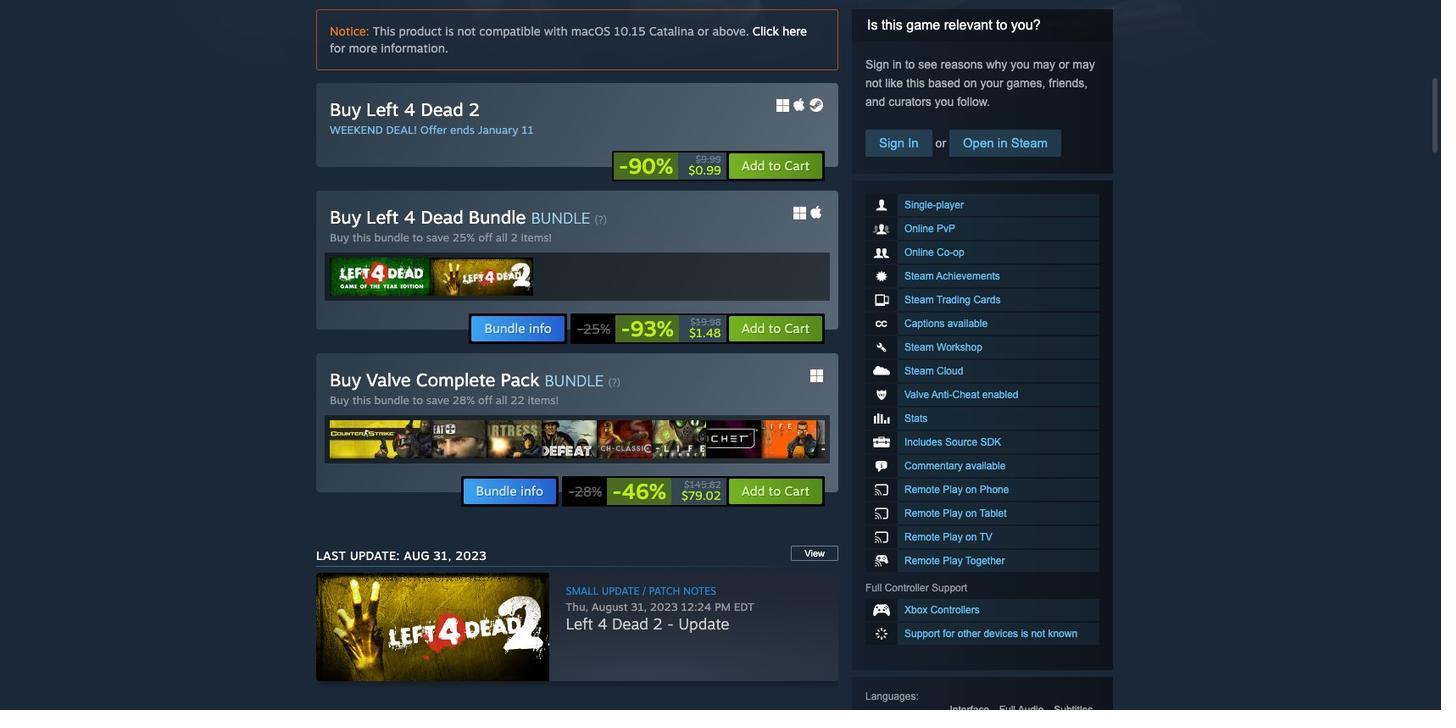 Task type: vqa. For each thing, say whether or not it's contained in the screenshot.
Violent
no



Task type: describe. For each thing, give the bounding box(es) containing it.
1 horizontal spatial for
[[943, 628, 955, 640]]

$0.99
[[689, 163, 721, 177]]

steam for steam trading cards
[[905, 294, 934, 306]]

sign in link
[[866, 130, 932, 157]]

93%
[[630, 315, 674, 342]]

other
[[958, 628, 981, 640]]

like
[[885, 76, 903, 90]]

weekend
[[330, 123, 383, 137]]

items! for -46%
[[528, 393, 559, 407]]

remote play on tablet link
[[866, 503, 1100, 525]]

notice:
[[330, 24, 369, 38]]

90%
[[628, 153, 673, 179]]

click here link
[[753, 24, 807, 38]]

buy this bundle to save 28% off all 22 items!
[[330, 393, 559, 407]]

captions available link
[[866, 313, 1100, 335]]

on for phone
[[966, 484, 977, 496]]

buy valve complete pack bundle (?)
[[330, 369, 621, 391]]

with
[[544, 24, 568, 38]]

remote play together link
[[866, 550, 1100, 572]]

this inside sign in to see reasons why you may or may not like this based on your games, friends, and curators you follow.
[[907, 76, 925, 90]]

commentary
[[905, 460, 963, 472]]

support for other devices is not known
[[905, 628, 1078, 640]]

on inside sign in to see reasons why you may or may not like this based on your games, friends, and curators you follow.
[[964, 76, 977, 90]]

this for buy this bundle to save 28% off all 22 items!
[[352, 393, 371, 407]]

xbox
[[905, 605, 928, 616]]

steam cloud
[[905, 365, 964, 377]]

2 vertical spatial 2
[[653, 615, 663, 633]]

0 vertical spatial bundle
[[469, 206, 526, 228]]

sign for sign in
[[879, 136, 905, 150]]

to right $9.99
[[769, 158, 781, 174]]

anti-
[[932, 389, 953, 401]]

play for tablet
[[943, 508, 963, 520]]

support for other devices is not known link
[[866, 623, 1100, 645]]

co-
[[937, 247, 953, 259]]

cards
[[974, 294, 1001, 306]]

2 inside buy left 4 dead 2 weekend deal! offer ends january 11
[[469, 98, 480, 120]]

11
[[522, 123, 534, 137]]

- for 46%
[[612, 478, 622, 504]]

why
[[986, 58, 1008, 71]]

stats link
[[866, 408, 1100, 430]]

1 vertical spatial is
[[1021, 628, 1029, 640]]

remote for remote play on phone
[[905, 484, 940, 496]]

remote play on tv link
[[866, 527, 1100, 549]]

0 vertical spatial update
[[602, 585, 640, 598]]

0 vertical spatial 28%
[[453, 393, 475, 407]]

open in steam link
[[950, 130, 1062, 157]]

$9.99 $0.99
[[689, 153, 721, 177]]

1 vertical spatial support
[[905, 628, 940, 640]]

2 vertical spatial 4
[[598, 615, 608, 633]]

bundle for -93%
[[374, 231, 409, 244]]

$79.02
[[682, 488, 721, 503]]

remote for remote play on tv
[[905, 532, 940, 543]]

$1.48
[[689, 326, 721, 340]]

46%
[[622, 478, 666, 504]]

macos
[[571, 24, 611, 38]]

steam trading cards
[[905, 294, 1001, 306]]

bundle info for -93%
[[485, 321, 552, 337]]

- for 90%
[[619, 153, 628, 179]]

bundle inside buy valve complete pack bundle (?)
[[545, 371, 604, 390]]

bundle inside buy left 4 dead bundle bundle (?)
[[531, 209, 590, 227]]

remote for remote play together
[[905, 555, 940, 567]]

notice: this product is not compatible with macos 10.15 catalina or above. click here for more information.
[[330, 24, 807, 55]]

1 horizontal spatial 2
[[511, 231, 518, 244]]

add for -90%
[[742, 158, 765, 174]]

full controller support
[[866, 583, 967, 594]]

steam for steam cloud
[[905, 365, 934, 377]]

above.
[[713, 24, 749, 38]]

curators
[[889, 95, 932, 109]]

sign in to see reasons why you may or may not like this based on your games, friends, and curators you follow.
[[866, 58, 1095, 109]]

available for commentary available
[[966, 460, 1006, 472]]

add to cart for -46%
[[742, 483, 810, 499]]

notes
[[683, 585, 716, 598]]

buy left 4 dead bundle bundle (?)
[[330, 206, 607, 228]]

workshop
[[937, 342, 983, 354]]

2 vertical spatial left
[[566, 615, 593, 633]]

achievements
[[936, 270, 1000, 282]]

thu, august 31, 2023
[[566, 600, 678, 614]]

update:
[[350, 549, 400, 563]]

cheat
[[953, 389, 980, 401]]

trading
[[937, 294, 971, 306]]

online co-op
[[905, 247, 965, 259]]

- for 25%
[[577, 321, 583, 337]]

stats
[[905, 413, 928, 425]]

-28%
[[569, 483, 602, 500]]

12:24
[[681, 600, 712, 614]]

buy for buy valve complete pack bundle (?)
[[330, 369, 361, 391]]

left 4 dead 2 - update
[[566, 615, 730, 633]]

cloud
[[937, 365, 964, 377]]

bundle info link for -93%
[[471, 315, 565, 343]]

on for tv
[[966, 532, 977, 543]]

your
[[981, 76, 1004, 90]]

1 horizontal spatial or
[[932, 137, 950, 150]]

includes source sdk link
[[866, 432, 1100, 454]]

op
[[953, 247, 965, 259]]

add to cart link for 93%
[[728, 315, 823, 343]]

0 vertical spatial 25%
[[453, 231, 475, 244]]

languages
[[866, 691, 916, 703]]

buy this bundle to save 25% off all 2 items!
[[330, 231, 552, 244]]

for inside notice: this product is not compatible with macos 10.15 catalina or above. click here for more information.
[[330, 41, 345, 55]]

january
[[478, 123, 518, 137]]

to right $19.98
[[769, 321, 781, 337]]

steam cloud link
[[866, 360, 1100, 382]]

to inside sign in to see reasons why you may or may not like this based on your games, friends, and curators you follow.
[[905, 58, 915, 71]]

ends
[[450, 123, 475, 137]]

steam right open
[[1011, 136, 1048, 150]]

remote play on phone
[[905, 484, 1009, 496]]

bundle for -46%
[[476, 483, 517, 499]]

single-
[[905, 199, 936, 211]]

dead for 2
[[421, 98, 464, 120]]

product
[[399, 24, 442, 38]]

captions available
[[905, 318, 988, 330]]

not inside sign in to see reasons why you may or may not like this based on your games, friends, and curators you follow.
[[866, 76, 882, 90]]

known
[[1048, 628, 1078, 640]]

this for is this game relevant to you?
[[882, 18, 903, 32]]

valve anti-cheat enabled link
[[866, 384, 1100, 406]]

aug
[[404, 549, 430, 563]]

0 horizontal spatial you
[[935, 95, 954, 109]]

10.15
[[614, 24, 646, 38]]

0 horizontal spatial valve
[[366, 369, 411, 391]]

steam trading cards link
[[866, 289, 1100, 311]]

sign for sign in to see reasons why you may or may not like this based on your games, friends, and curators you follow.
[[866, 58, 889, 71]]

is inside notice: this product is not compatible with macos 10.15 catalina or above. click here for more information.
[[445, 24, 454, 38]]

or inside sign in to see reasons why you may or may not like this based on your games, friends, and curators you follow.
[[1059, 58, 1070, 71]]

includes
[[905, 437, 943, 449]]

2 vertical spatial not
[[1031, 628, 1046, 640]]

dead for bundle
[[421, 206, 464, 228]]

1 vertical spatial update
[[678, 615, 730, 633]]

off for -93%
[[478, 231, 493, 244]]

left for bundle
[[366, 206, 399, 228]]

online for online pvp
[[905, 223, 934, 235]]

and
[[866, 95, 886, 109]]

together
[[966, 555, 1005, 567]]

$19.98
[[691, 316, 721, 328]]

1 add to cart link from the top
[[728, 153, 823, 180]]

view
[[805, 549, 825, 559]]

left for 2
[[366, 98, 399, 120]]

- for 28%
[[569, 483, 575, 500]]

(?) inside buy left 4 dead bundle bundle (?)
[[595, 214, 607, 226]]

$145.82
[[684, 479, 721, 491]]

- down 'patch'
[[667, 615, 674, 633]]

includes source sdk
[[905, 437, 1001, 449]]

pvp
[[937, 223, 956, 235]]

relevant
[[944, 18, 993, 32]]



Task type: locate. For each thing, give the bounding box(es) containing it.
support up controllers
[[932, 583, 967, 594]]

add right $19.98
[[742, 321, 765, 337]]

steam down online co-op
[[905, 270, 934, 282]]

remote up 'full controller support'
[[905, 555, 940, 567]]

online co-op link
[[866, 242, 1100, 264]]

0 vertical spatial in
[[893, 58, 902, 71]]

4 up the deal! at the top of the page
[[404, 98, 416, 120]]

0 horizontal spatial 2023
[[455, 549, 487, 563]]

0 vertical spatial left
[[366, 98, 399, 120]]

player
[[936, 199, 964, 211]]

in for sign
[[893, 58, 902, 71]]

open
[[963, 136, 994, 150]]

controller
[[885, 583, 929, 594]]

sign inside sign in to see reasons why you may or may not like this based on your games, friends, and curators you follow.
[[866, 58, 889, 71]]

available up workshop
[[948, 318, 988, 330]]

4 remote from the top
[[905, 555, 940, 567]]

1 horizontal spatial 28%
[[575, 483, 602, 500]]

full
[[866, 583, 882, 594]]

0 vertical spatial 2
[[469, 98, 480, 120]]

2 vertical spatial dead
[[612, 615, 649, 633]]

all for -46%
[[496, 393, 507, 407]]

0 vertical spatial add
[[742, 158, 765, 174]]

buy for buy left 4 dead bundle bundle (?)
[[330, 206, 361, 228]]

support
[[932, 583, 967, 594], [905, 628, 940, 640]]

2 down 'patch'
[[653, 615, 663, 633]]

play for phone
[[943, 484, 963, 496]]

0 vertical spatial support
[[932, 583, 967, 594]]

1 vertical spatial 2023
[[650, 600, 678, 614]]

bundle for -93%
[[485, 321, 526, 337]]

1 vertical spatial cart
[[785, 321, 810, 337]]

3 add to cart from the top
[[742, 483, 810, 499]]

4 buy from the top
[[330, 369, 361, 391]]

1 horizontal spatial in
[[998, 136, 1008, 150]]

add to cart link right $145.82
[[728, 478, 823, 505]]

to
[[996, 18, 1008, 32], [905, 58, 915, 71], [769, 158, 781, 174], [413, 231, 423, 244], [769, 321, 781, 337], [413, 393, 423, 407], [769, 483, 781, 499]]

0 vertical spatial bundle
[[531, 209, 590, 227]]

dead
[[421, 98, 464, 120], [421, 206, 464, 228], [612, 615, 649, 633]]

1 vertical spatial bundle
[[545, 371, 604, 390]]

2 vertical spatial add to cart
[[742, 483, 810, 499]]

4
[[404, 98, 416, 120], [404, 206, 416, 228], [598, 615, 608, 633]]

online
[[905, 223, 934, 235], [905, 247, 934, 259]]

1 save from the top
[[426, 231, 449, 244]]

1 add to cart from the top
[[742, 158, 810, 174]]

1 vertical spatial add
[[742, 321, 765, 337]]

1 horizontal spatial not
[[866, 76, 882, 90]]

steam for steam achievements
[[905, 270, 934, 282]]

on up follow.
[[964, 76, 977, 90]]

0 horizontal spatial (?)
[[595, 214, 607, 226]]

or
[[698, 24, 709, 38], [1059, 58, 1070, 71], [932, 137, 950, 150]]

2 may from the left
[[1073, 58, 1095, 71]]

complete
[[416, 369, 496, 391]]

2
[[469, 98, 480, 120], [511, 231, 518, 244], [653, 615, 663, 633]]

for down notice:
[[330, 41, 345, 55]]

to right $145.82
[[769, 483, 781, 499]]

on left tv
[[966, 532, 977, 543]]

0 vertical spatial for
[[330, 41, 345, 55]]

3 buy from the top
[[330, 231, 349, 244]]

edt
[[734, 600, 754, 614]]

on for tablet
[[966, 508, 977, 520]]

0 vertical spatial you
[[1011, 58, 1030, 71]]

you
[[1011, 58, 1030, 71], [935, 95, 954, 109]]

play for tv
[[943, 532, 963, 543]]

not
[[457, 24, 476, 38], [866, 76, 882, 90], [1031, 628, 1046, 640]]

0 vertical spatial 4
[[404, 98, 416, 120]]

reasons
[[941, 58, 983, 71]]

save
[[426, 231, 449, 244], [426, 393, 449, 407]]

buy for buy this bundle to save 28% off all 22 items!
[[330, 393, 349, 407]]

4 for 2
[[404, 98, 416, 120]]

bundle info link up pack
[[471, 315, 565, 343]]

3 add to cart link from the top
[[728, 478, 823, 505]]

1 horizontal spatial valve
[[905, 389, 929, 401]]

remote for remote play on tablet
[[905, 508, 940, 520]]

0 vertical spatial save
[[426, 231, 449, 244]]

0 vertical spatial info
[[529, 321, 552, 337]]

small
[[566, 585, 599, 598]]

3 remote from the top
[[905, 532, 940, 543]]

0 vertical spatial sign
[[866, 58, 889, 71]]

to down buy left 4 dead bundle bundle (?)
[[413, 231, 423, 244]]

1 horizontal spatial 2023
[[650, 600, 678, 614]]

0 vertical spatial all
[[496, 231, 508, 244]]

is right product
[[445, 24, 454, 38]]

1 vertical spatial sign
[[879, 136, 905, 150]]

off for -46%
[[478, 393, 493, 407]]

1 vertical spatial save
[[426, 393, 449, 407]]

5 buy from the top
[[330, 393, 349, 407]]

0 vertical spatial cart
[[785, 158, 810, 174]]

0 vertical spatial 2023
[[455, 549, 487, 563]]

update
[[602, 585, 640, 598], [678, 615, 730, 633]]

- left the -93%
[[577, 321, 583, 337]]

0 vertical spatial items!
[[521, 231, 552, 244]]

0 horizontal spatial update
[[602, 585, 640, 598]]

0 vertical spatial dead
[[421, 98, 464, 120]]

2 cart from the top
[[785, 321, 810, 337]]

steam
[[1011, 136, 1048, 150], [905, 270, 934, 282], [905, 294, 934, 306], [905, 342, 934, 354], [905, 365, 934, 377]]

bundle info link left -28%
[[463, 478, 557, 505]]

for left "other"
[[943, 628, 955, 640]]

25% left the -93%
[[583, 321, 611, 337]]

add to cart link for 46%
[[728, 478, 823, 505]]

commentary available link
[[866, 455, 1100, 477]]

1 remote from the top
[[905, 484, 940, 496]]

items!
[[521, 231, 552, 244], [528, 393, 559, 407]]

1 vertical spatial or
[[1059, 58, 1070, 71]]

in right open
[[998, 136, 1008, 150]]

2 save from the top
[[426, 393, 449, 407]]

single-player link
[[866, 194, 1100, 216]]

4 for bundle
[[404, 206, 416, 228]]

info left -25%
[[529, 321, 552, 337]]

0 horizontal spatial is
[[445, 24, 454, 38]]

2 online from the top
[[905, 247, 934, 259]]

items! right 22
[[528, 393, 559, 407]]

2 down buy left 4 dead bundle bundle (?)
[[511, 231, 518, 244]]

0 vertical spatial or
[[698, 24, 709, 38]]

add to cart link right $9.99
[[728, 153, 823, 180]]

add to cart right $19.98
[[742, 321, 810, 337]]

- right -28%
[[612, 478, 622, 504]]

add for -28%
[[742, 483, 765, 499]]

1 horizontal spatial may
[[1073, 58, 1095, 71]]

2 vertical spatial cart
[[785, 483, 810, 499]]

available for captions available
[[948, 318, 988, 330]]

play down remote play on tv
[[943, 555, 963, 567]]

steam left the cloud
[[905, 365, 934, 377]]

- for 93%
[[621, 315, 630, 342]]

4 up buy this bundle to save 25% off all 2 items!
[[404, 206, 416, 228]]

bundle info for -46%
[[476, 483, 544, 499]]

update down 12:24
[[678, 615, 730, 633]]

1 horizontal spatial 31,
[[631, 600, 647, 614]]

:
[[916, 691, 919, 703]]

sdk
[[980, 437, 1001, 449]]

remote up remote play on tv
[[905, 508, 940, 520]]

1 vertical spatial 25%
[[583, 321, 611, 337]]

bundle for -46%
[[374, 393, 409, 407]]

0 horizontal spatial 2
[[469, 98, 480, 120]]

remote play on phone link
[[866, 479, 1100, 501]]

support down xbox
[[905, 628, 940, 640]]

1 vertical spatial not
[[866, 76, 882, 90]]

2 add to cart link from the top
[[728, 315, 823, 343]]

you up games,
[[1011, 58, 1030, 71]]

2 buy from the top
[[330, 206, 361, 228]]

save down "complete"
[[426, 393, 449, 407]]

31,
[[433, 549, 452, 563], [631, 600, 647, 614]]

source
[[945, 437, 978, 449]]

save for -93%
[[426, 231, 449, 244]]

dead inside buy left 4 dead 2 weekend deal! offer ends january 11
[[421, 98, 464, 120]]

steam workshop link
[[866, 337, 1100, 359]]

single-player
[[905, 199, 964, 211]]

august
[[592, 600, 628, 614]]

- left $9.99 $0.99
[[619, 153, 628, 179]]

xbox controllers
[[905, 605, 980, 616]]

1 vertical spatial add to cart
[[742, 321, 810, 337]]

0 horizontal spatial 25%
[[453, 231, 475, 244]]

click
[[753, 24, 779, 38]]

is
[[867, 18, 878, 32]]

to left you?
[[996, 18, 1008, 32]]

1 vertical spatial online
[[905, 247, 934, 259]]

follow.
[[957, 95, 990, 109]]

2 vertical spatial bundle
[[476, 483, 517, 499]]

steam up captions at the top right
[[905, 294, 934, 306]]

online for online co-op
[[905, 247, 934, 259]]

you?
[[1011, 18, 1041, 32]]

remote play together
[[905, 555, 1005, 567]]

sign up "like"
[[866, 58, 889, 71]]

steam achievements link
[[866, 265, 1100, 287]]

buy for buy left 4 dead 2 weekend deal! offer ends january 11
[[330, 98, 361, 120]]

add to cart link right $19.98
[[728, 315, 823, 343]]

cart for 93%
[[785, 321, 810, 337]]

2 horizontal spatial or
[[1059, 58, 1070, 71]]

bundle info link for -46%
[[463, 478, 557, 505]]

1 vertical spatial (?)
[[608, 376, 621, 389]]

2023 right aug at left bottom
[[455, 549, 487, 563]]

0 vertical spatial bundle info
[[485, 321, 552, 337]]

online left co-
[[905, 247, 934, 259]]

0 vertical spatial available
[[948, 318, 988, 330]]

0 horizontal spatial not
[[457, 24, 476, 38]]

2 horizontal spatial not
[[1031, 628, 1046, 640]]

in
[[908, 136, 919, 150]]

buy
[[330, 98, 361, 120], [330, 206, 361, 228], [330, 231, 349, 244], [330, 369, 361, 391], [330, 393, 349, 407]]

sign left in
[[879, 136, 905, 150]]

28% down "complete"
[[453, 393, 475, 407]]

0 vertical spatial 31,
[[433, 549, 452, 563]]

buy for buy this bundle to save 25% off all 2 items!
[[330, 231, 349, 244]]

0 vertical spatial off
[[478, 231, 493, 244]]

on left tablet
[[966, 508, 977, 520]]

to down "complete"
[[413, 393, 423, 407]]

0 vertical spatial not
[[457, 24, 476, 38]]

-90%
[[619, 153, 673, 179]]

add right $145.82
[[742, 483, 765, 499]]

2023 down 'patch'
[[650, 600, 678, 614]]

sign in
[[879, 136, 919, 150]]

2 add to cart from the top
[[742, 321, 810, 337]]

-25%
[[577, 321, 611, 337]]

1 vertical spatial 2
[[511, 231, 518, 244]]

save for -46%
[[426, 393, 449, 407]]

info for -46%
[[521, 483, 544, 499]]

games,
[[1007, 76, 1046, 90]]

this for buy this bundle to save 25% off all 2 items!
[[352, 231, 371, 244]]

update up "thu, august 31, 2023"
[[602, 585, 640, 598]]

0 vertical spatial online
[[905, 223, 934, 235]]

open in steam
[[963, 136, 1048, 150]]

more
[[349, 41, 377, 55]]

offer
[[420, 123, 447, 137]]

$9.99
[[696, 153, 721, 165]]

left inside buy left 4 dead 2 weekend deal! offer ends january 11
[[366, 98, 399, 120]]

1 vertical spatial dead
[[421, 206, 464, 228]]

1 vertical spatial off
[[478, 393, 493, 407]]

1 vertical spatial bundle info
[[476, 483, 544, 499]]

remote down commentary at right bottom
[[905, 484, 940, 496]]

0 horizontal spatial or
[[698, 24, 709, 38]]

1 bundle from the top
[[374, 231, 409, 244]]

1 vertical spatial bundle info link
[[463, 478, 557, 505]]

captions
[[905, 318, 945, 330]]

1 vertical spatial left
[[366, 206, 399, 228]]

1 horizontal spatial is
[[1021, 628, 1029, 640]]

save down buy left 4 dead bundle bundle (?)
[[426, 231, 449, 244]]

1 vertical spatial for
[[943, 628, 955, 640]]

- left -46%
[[569, 483, 575, 500]]

off down buy valve complete pack bundle (?)
[[478, 393, 493, 407]]

in for open
[[998, 136, 1008, 150]]

buy inside buy left 4 dead 2 weekend deal! offer ends january 11
[[330, 98, 361, 120]]

-46%
[[612, 478, 666, 504]]

items! down buy left 4 dead bundle bundle (?)
[[521, 231, 552, 244]]

buy left 4 dead 2 weekend deal! offer ends january 11
[[330, 98, 534, 137]]

0 horizontal spatial in
[[893, 58, 902, 71]]

31, down the small update / patch notes
[[631, 600, 647, 614]]

-93%
[[621, 315, 674, 342]]

1 vertical spatial 28%
[[575, 483, 602, 500]]

steam for steam workshop
[[905, 342, 934, 354]]

2 up ends
[[469, 98, 480, 120]]

valve up stats
[[905, 389, 929, 401]]

in up "like"
[[893, 58, 902, 71]]

may up games,
[[1033, 58, 1056, 71]]

4 play from the top
[[943, 555, 963, 567]]

add to cart for -93%
[[742, 321, 810, 337]]

25% down buy left 4 dead bundle bundle (?)
[[453, 231, 475, 244]]

not left the compatible
[[457, 24, 476, 38]]

online pvp
[[905, 223, 956, 235]]

1 vertical spatial items!
[[528, 393, 559, 407]]

or left the above.
[[698, 24, 709, 38]]

2 horizontal spatial 2
[[653, 615, 663, 633]]

small update / patch notes
[[566, 585, 716, 598]]

valve up buy this bundle to save 28% off all 22 items!
[[366, 369, 411, 391]]

or up friends,
[[1059, 58, 1070, 71]]

cart for 46%
[[785, 483, 810, 499]]

steam down captions at the top right
[[905, 342, 934, 354]]

3 play from the top
[[943, 532, 963, 543]]

(?) inside buy valve complete pack bundle (?)
[[608, 376, 621, 389]]

add right $9.99
[[742, 158, 765, 174]]

2 play from the top
[[943, 508, 963, 520]]

28% left -46%
[[575, 483, 602, 500]]

dead up offer
[[421, 98, 464, 120]]

1 horizontal spatial (?)
[[608, 376, 621, 389]]

2 all from the top
[[496, 393, 507, 407]]

tv
[[980, 532, 993, 543]]

thu,
[[566, 600, 588, 614]]

2 vertical spatial add to cart link
[[728, 478, 823, 505]]

1 online from the top
[[905, 223, 934, 235]]

1 vertical spatial 31,
[[631, 600, 647, 614]]

2 remote from the top
[[905, 508, 940, 520]]

2 add from the top
[[742, 321, 765, 337]]

0 horizontal spatial for
[[330, 41, 345, 55]]

1 vertical spatial bundle
[[485, 321, 526, 337]]

1 all from the top
[[496, 231, 508, 244]]

add for -25%
[[742, 321, 765, 337]]

tablet
[[980, 508, 1007, 520]]

/
[[643, 585, 646, 598]]

12:24 pm edt
[[681, 600, 754, 614]]

dead down "thu, august 31, 2023"
[[612, 615, 649, 633]]

all
[[496, 231, 508, 244], [496, 393, 507, 407]]

31, right aug at left bottom
[[433, 549, 452, 563]]

1 add from the top
[[742, 158, 765, 174]]

remote
[[905, 484, 940, 496], [905, 508, 940, 520], [905, 532, 940, 543], [905, 555, 940, 567]]

play up the remote play together
[[943, 532, 963, 543]]

to left the "see" on the top of the page
[[905, 58, 915, 71]]

1 vertical spatial bundle
[[374, 393, 409, 407]]

0 vertical spatial is
[[445, 24, 454, 38]]

2 vertical spatial or
[[932, 137, 950, 150]]

bundle
[[469, 206, 526, 228], [485, 321, 526, 337], [476, 483, 517, 499]]

valve
[[366, 369, 411, 391], [905, 389, 929, 401]]

all left 22
[[496, 393, 507, 407]]

1 vertical spatial all
[[496, 393, 507, 407]]

friends,
[[1049, 76, 1088, 90]]

not up and
[[866, 76, 882, 90]]

online inside online co-op link
[[905, 247, 934, 259]]

3 add from the top
[[742, 483, 765, 499]]

remote play on tablet
[[905, 508, 1007, 520]]

deal!
[[386, 123, 417, 137]]

or inside notice: this product is not compatible with macos 10.15 catalina or above. click here for more information.
[[698, 24, 709, 38]]

bundle info left -28%
[[476, 483, 544, 499]]

all for -93%
[[496, 231, 508, 244]]

patch
[[649, 585, 680, 598]]

1 buy from the top
[[330, 98, 361, 120]]

1 horizontal spatial you
[[1011, 58, 1030, 71]]

bundle info up pack
[[485, 321, 552, 337]]

left up the deal! at the top of the page
[[366, 98, 399, 120]]

4 inside buy left 4 dead 2 weekend deal! offer ends january 11
[[404, 98, 416, 120]]

available down includes source sdk link
[[966, 460, 1006, 472]]

info for -93%
[[529, 321, 552, 337]]

0 vertical spatial bundle info link
[[471, 315, 565, 343]]

online pvp link
[[866, 218, 1100, 240]]

add to cart right $145.82
[[742, 483, 810, 499]]

you down 'based'
[[935, 95, 954, 109]]

on left the phone
[[966, 484, 977, 496]]

left down thu,
[[566, 615, 593, 633]]

1 cart from the top
[[785, 158, 810, 174]]

online down single-
[[905, 223, 934, 235]]

items! for -93%
[[521, 231, 552, 244]]

in inside sign in to see reasons why you may or may not like this based on your games, friends, and curators you follow.
[[893, 58, 902, 71]]

1 vertical spatial you
[[935, 95, 954, 109]]

add to cart right $9.99
[[742, 158, 810, 174]]

online inside online pvp 'link'
[[905, 223, 934, 235]]

off
[[478, 231, 493, 244], [478, 393, 493, 407]]

dead up buy this bundle to save 25% off all 2 items!
[[421, 206, 464, 228]]

or right in
[[932, 137, 950, 150]]

1 horizontal spatial update
[[678, 615, 730, 633]]

play down commentary available
[[943, 484, 963, 496]]

0 vertical spatial (?)
[[595, 214, 607, 226]]

see
[[918, 58, 938, 71]]

last
[[316, 549, 346, 563]]

- right -25%
[[621, 315, 630, 342]]

2 bundle from the top
[[374, 393, 409, 407]]

remote up the remote play together
[[905, 532, 940, 543]]

1 play from the top
[[943, 484, 963, 496]]

0 vertical spatial add to cart
[[742, 158, 810, 174]]

add to cart link
[[728, 153, 823, 180], [728, 315, 823, 343], [728, 478, 823, 505]]

info left -28%
[[521, 483, 544, 499]]

1 horizontal spatial 25%
[[583, 321, 611, 337]]

left up buy this bundle to save 25% off all 2 items!
[[366, 206, 399, 228]]

(?)
[[595, 214, 607, 226], [608, 376, 621, 389]]

1 may from the left
[[1033, 58, 1056, 71]]

is right the devices on the right
[[1021, 628, 1029, 640]]

not left known
[[1031, 628, 1046, 640]]

0 vertical spatial bundle
[[374, 231, 409, 244]]

1 vertical spatial available
[[966, 460, 1006, 472]]

may up friends,
[[1073, 58, 1095, 71]]

is this game relevant to you?
[[867, 18, 1041, 32]]

all down buy left 4 dead bundle bundle (?)
[[496, 231, 508, 244]]

catalina
[[649, 24, 694, 38]]

0 horizontal spatial 31,
[[433, 549, 452, 563]]

1 vertical spatial info
[[521, 483, 544, 499]]

off down buy left 4 dead bundle bundle (?)
[[478, 231, 493, 244]]

28%
[[453, 393, 475, 407], [575, 483, 602, 500]]

play down remote play on phone
[[943, 508, 963, 520]]

pack
[[501, 369, 540, 391]]

3 cart from the top
[[785, 483, 810, 499]]

not inside notice: this product is not compatible with macos 10.15 catalina or above. click here for more information.
[[457, 24, 476, 38]]



